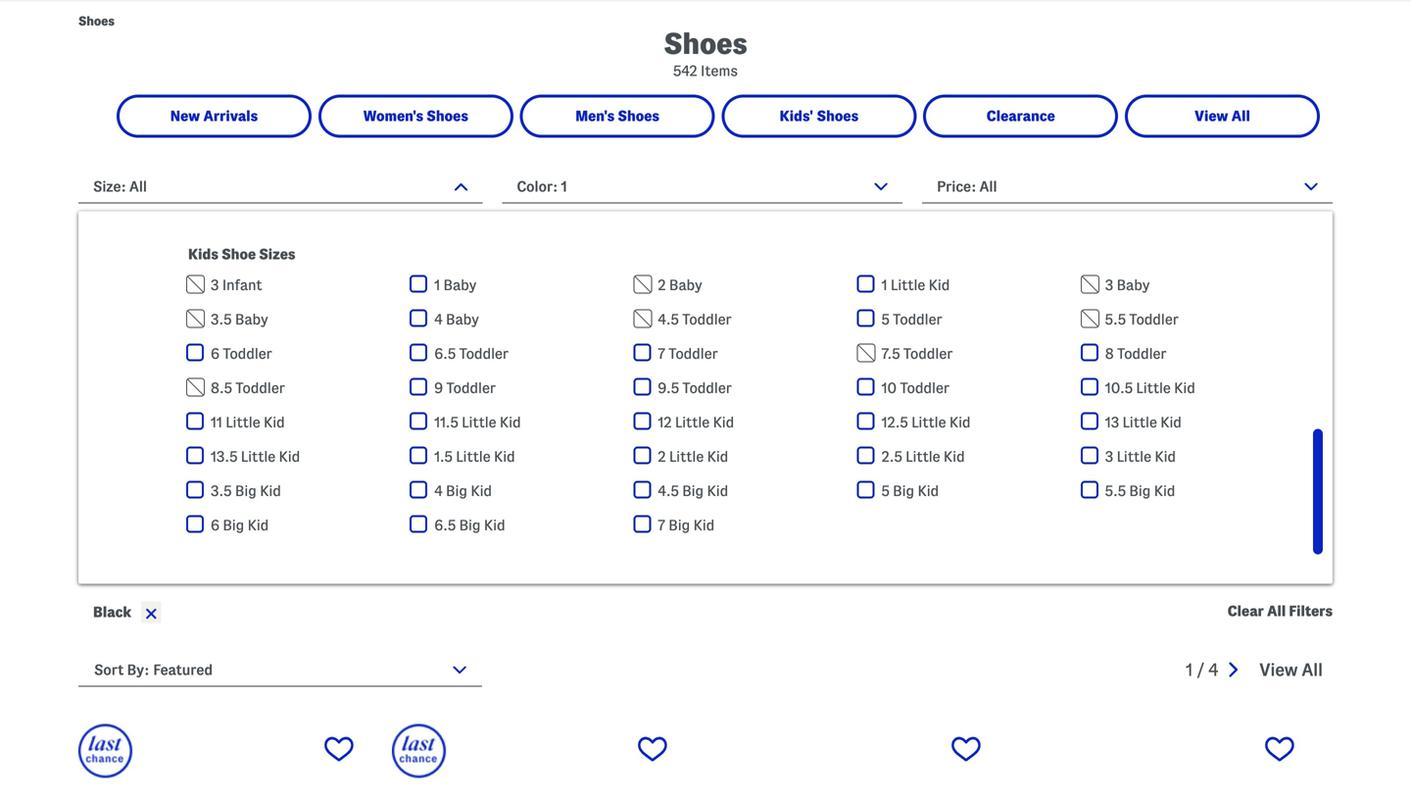 Task type: locate. For each thing, give the bounding box(es) containing it.
13.5
[[211, 449, 238, 465]]

toddler up '12 little kid'
[[683, 380, 732, 396]]

kid up the 1.5 little kid option
[[500, 414, 521, 430]]

6.5 down '4 big kid'
[[435, 517, 456, 533]]

6.5 big kid
[[435, 517, 506, 533]]

sort
[[94, 662, 124, 678]]

all for price:
[[980, 178, 998, 195]]

13
[[1106, 414, 1120, 430]]

kid down '2.5 little kid'
[[918, 483, 939, 499]]

view all
[[1195, 108, 1251, 124]]

10.5
[[1106, 380, 1133, 396]]

5 down 1 little kid
[[882, 311, 890, 327]]

1 up 5 toddler
[[882, 277, 888, 293]]

1 6 from the top
[[211, 346, 220, 362]]

toddler for 6 toddler
[[223, 346, 272, 362]]

clearance link
[[927, 98, 1116, 135]]

9 toddler option
[[410, 378, 634, 398]]

little right 13
[[1123, 414, 1158, 430]]

1 up the 4 baby
[[435, 277, 440, 293]]

1 for 1 / 4
[[1187, 660, 1194, 679]]

7 inside 7 toddler option
[[658, 346, 666, 362]]

new arrivals link
[[120, 98, 309, 135]]

kid up 5 toddler
[[929, 277, 950, 293]]

toddler up 12.5 little kid
[[901, 380, 950, 396]]

kid down 4 big kid option
[[484, 517, 506, 533]]

11 little kid
[[211, 414, 285, 430]]

1.5 little kid option
[[410, 447, 634, 466]]

big up 6.5 big kid
[[446, 483, 468, 499]]

size: all
[[93, 178, 147, 195]]

big down 3.5 in the bottom left of the page
[[223, 517, 244, 533]]

shoes for men's shoes
[[618, 108, 660, 124]]

big for 5.5
[[1130, 483, 1151, 499]]

6.5 for 6.5 big kid
[[435, 517, 456, 533]]

shoes for women's shoes
[[427, 108, 469, 124]]

kid up 3.5 big kid option
[[279, 449, 300, 465]]

little right 2 at bottom left
[[670, 449, 704, 465]]

all inside button
[[1268, 603, 1287, 619]]

little inside 11 little kid option
[[226, 414, 260, 430]]

little inside 10.5 little kid option
[[1137, 380, 1171, 396]]

little right 11.5
[[462, 414, 497, 430]]

6 for 6 toddler
[[211, 346, 220, 362]]

little inside 2 little kid option
[[670, 449, 704, 465]]

big right 3.5 in the bottom left of the page
[[235, 483, 257, 499]]

baby
[[444, 277, 477, 293], [446, 311, 479, 327]]

7 toddler
[[658, 346, 719, 362]]

view
[[1195, 108, 1229, 124]]

little for 13.5
[[241, 449, 276, 465]]

2 7 from the top
[[658, 517, 666, 533]]

0 vertical spatial 6
[[211, 346, 220, 362]]

9 toddler
[[435, 380, 496, 396]]

kid for 1.5 little kid
[[494, 449, 515, 465]]

little inside the 1.5 little kid option
[[456, 449, 491, 465]]

4 inside 'option'
[[435, 311, 443, 327]]

little right 12.5
[[912, 414, 947, 430]]

little inside 13.5 little kid option
[[241, 449, 276, 465]]

toddler up 9 toddler
[[459, 346, 509, 362]]

1 left /
[[1187, 660, 1194, 679]]

1 vertical spatial 7
[[658, 517, 666, 533]]

little right 11 on the left bottom of the page
[[226, 414, 260, 430]]

toddler right 8
[[1118, 346, 1167, 362]]

kid up 13 little kid option
[[1175, 380, 1196, 396]]

baby up the 4 baby
[[444, 277, 477, 293]]

baby down 1 baby
[[446, 311, 479, 327]]

kid up 5 big kid option
[[944, 449, 965, 465]]

6 inside option
[[211, 517, 220, 533]]

1 right color:
[[561, 178, 567, 195]]

1 little kid
[[882, 277, 950, 293]]

men's shoes
[[576, 108, 660, 124]]

10.5 little kid
[[1106, 380, 1196, 396]]

kid down "4.5 big kid"
[[694, 517, 715, 533]]

kid up 4 big kid option
[[494, 449, 515, 465]]

5 down 2.5
[[882, 483, 890, 499]]

featured
[[153, 662, 213, 678]]

little inside 11.5 little kid option
[[462, 414, 497, 430]]

baby for 1 baby
[[444, 277, 477, 293]]

0 vertical spatial 4
[[435, 311, 443, 327]]

price: all
[[937, 178, 998, 195]]

1 little kid option
[[858, 275, 1081, 295]]

little inside 12.5 little kid option
[[912, 414, 947, 430]]

kid down 3.5 big kid
[[248, 517, 269, 533]]

view
[[1260, 660, 1299, 679]]

big for 6
[[223, 517, 244, 533]]

542
[[674, 63, 698, 79]]

5.5 big kid
[[1106, 483, 1176, 499]]

2 6.5 from the top
[[435, 517, 456, 533]]

6.5 toddler option
[[410, 344, 634, 363]]

toddler right 9
[[447, 380, 496, 396]]

5
[[882, 311, 890, 327], [882, 483, 890, 499]]

12.5
[[882, 414, 909, 430]]

6 down 3.5 in the bottom left of the page
[[211, 517, 220, 533]]

baby inside option
[[444, 277, 477, 293]]

4 right /
[[1209, 660, 1219, 679]]

1 vertical spatial 5
[[882, 483, 890, 499]]

all
[[1303, 660, 1324, 679]]

kid down '12 little kid'
[[708, 449, 729, 465]]

kid down 1.5 little kid
[[471, 483, 492, 499]]

0 vertical spatial 6.5
[[435, 346, 456, 362]]

toddler
[[893, 311, 943, 327], [223, 346, 272, 362], [459, 346, 509, 362], [669, 346, 719, 362], [1118, 346, 1167, 362], [447, 380, 496, 396], [683, 380, 732, 396], [901, 380, 950, 396]]

kids shoe sizes
[[188, 246, 296, 262]]

6 up 11 on the left bottom of the page
[[211, 346, 220, 362]]

kid for 4.5 big kid
[[707, 483, 729, 499]]

2 5 from the top
[[882, 483, 890, 499]]

little right 12
[[675, 414, 710, 430]]

12
[[658, 414, 672, 430]]

kid up the 13.5 little kid
[[264, 414, 285, 430]]

little right "13.5"
[[241, 449, 276, 465]]

big down '4 big kid'
[[459, 517, 481, 533]]

little right 1.5
[[456, 449, 491, 465]]

2.5
[[882, 449, 903, 465]]

11.5
[[435, 414, 459, 430]]

4 down 1 baby
[[435, 311, 443, 327]]

7
[[658, 346, 666, 362], [658, 517, 666, 533]]

6 inside option
[[211, 346, 220, 362]]

toddler down 1 little kid
[[893, 311, 943, 327]]

toddler for 6.5 toddler
[[459, 346, 509, 362]]

kid down "10.5 little kid"
[[1161, 414, 1182, 430]]

10 toddler option
[[858, 378, 1081, 398]]

6.5 inside option
[[435, 346, 456, 362]]

little up 5 toddler
[[891, 277, 926, 293]]

little inside 1 little kid option
[[891, 277, 926, 293]]

navigation
[[1187, 648, 1333, 694]]

1 vertical spatial baby
[[446, 311, 479, 327]]

all
[[1232, 108, 1251, 124], [129, 178, 147, 195], [980, 178, 998, 195], [1268, 603, 1287, 619]]

0 vertical spatial baby
[[444, 277, 477, 293]]

4.5
[[658, 483, 679, 499]]

little for 12.5
[[912, 414, 947, 430]]

7 big kid
[[658, 517, 715, 533]]

little inside 13 little kid option
[[1123, 414, 1158, 430]]

toddler for 9 toddler
[[447, 380, 496, 396]]

1 vertical spatial 6
[[211, 517, 220, 533]]

kid down 2 little kid
[[707, 483, 729, 499]]

little for 11
[[226, 414, 260, 430]]

10.5 little kid option
[[1081, 378, 1305, 398]]

0 vertical spatial 5
[[882, 311, 890, 327]]

little right "10.5" in the top right of the page
[[1137, 380, 1171, 396]]

4 for 4 big kid
[[435, 483, 443, 499]]

1 vertical spatial 4
[[435, 483, 443, 499]]

6 for 6 big kid
[[211, 517, 220, 533]]

all right price:
[[980, 178, 998, 195]]

toddler up 11 little kid
[[223, 346, 272, 362]]

toddler for 10 toddler
[[901, 380, 950, 396]]

clear all filters button
[[1221, 602, 1333, 621]]

4 down 1.5
[[435, 483, 443, 499]]

13 little kid
[[1106, 414, 1182, 430]]

made in italy leather sandals image
[[1020, 724, 1316, 797]]

black
[[93, 604, 132, 620]]

3.5 big kid option
[[186, 481, 410, 501]]

9.5 toddler option
[[634, 378, 858, 398]]

little inside 12 little kid 'option'
[[675, 414, 710, 430]]

7 up 9.5
[[658, 346, 666, 362]]

view all
[[1260, 660, 1324, 679]]

1
[[561, 178, 567, 195], [435, 277, 440, 293], [882, 277, 888, 293], [1187, 660, 1194, 679]]

9.5 toddler
[[658, 380, 732, 396]]

kid down 13 little kid on the right bottom of the page
[[1155, 449, 1177, 465]]

big inside 'option'
[[1130, 483, 1151, 499]]

3 little kid option
[[1081, 447, 1305, 466]]

0 vertical spatial 7
[[658, 346, 666, 362]]

1 baby option
[[410, 275, 634, 295]]

1 vertical spatial 6.5
[[435, 517, 456, 533]]

women's shoes link
[[321, 98, 511, 135]]

kid
[[929, 277, 950, 293], [1175, 380, 1196, 396], [264, 414, 285, 430], [500, 414, 521, 430], [713, 414, 735, 430], [950, 414, 971, 430], [1161, 414, 1182, 430], [279, 449, 300, 465], [494, 449, 515, 465], [708, 449, 729, 465], [944, 449, 965, 465], [1155, 449, 1177, 465], [260, 483, 281, 499], [471, 483, 492, 499], [707, 483, 729, 499], [918, 483, 939, 499], [1155, 483, 1176, 499], [248, 517, 269, 533], [484, 517, 506, 533], [694, 517, 715, 533]]

little inside 2.5 little kid option
[[906, 449, 941, 465]]

little right 2.5
[[906, 449, 941, 465]]

baby for 4 baby
[[446, 311, 479, 327]]

toddler inside option
[[223, 346, 272, 362]]

7 big kid option
[[634, 515, 858, 535]]

5 big kid option
[[858, 481, 1081, 501]]

2 little kid option
[[634, 447, 858, 466]]

kid for 10.5 little kid
[[1175, 380, 1196, 396]]

product sorting navigation
[[78, 648, 1333, 702]]

1 7 from the top
[[658, 346, 666, 362]]

13.5 little kid option
[[186, 447, 410, 466]]

big right 5.5
[[1130, 483, 1151, 499]]

all right clear
[[1268, 603, 1287, 619]]

12.5 little kid option
[[858, 412, 1081, 432]]

shoes
[[78, 14, 115, 28], [664, 27, 748, 59], [427, 108, 469, 124], [618, 108, 660, 124], [817, 108, 859, 124]]

women's shoes
[[363, 108, 469, 124]]

7 down 4.5
[[658, 517, 666, 533]]

little inside 3 little kid option
[[1117, 449, 1152, 465]]

all for view
[[1232, 108, 1251, 124]]

1 inside product pagination menu bar
[[1187, 660, 1194, 679]]

big
[[235, 483, 257, 499], [446, 483, 468, 499], [683, 483, 704, 499], [893, 483, 915, 499], [1130, 483, 1151, 499], [223, 517, 244, 533], [459, 517, 481, 533], [669, 517, 690, 533]]

big down 4.5
[[669, 517, 690, 533]]

kid down the 13.5 little kid
[[260, 483, 281, 499]]

kid for 5.5 big kid
[[1155, 483, 1176, 499]]

kid down 3 little kid
[[1155, 483, 1176, 499]]

4
[[435, 311, 443, 327], [435, 483, 443, 499], [1209, 660, 1219, 679]]

6
[[211, 346, 220, 362], [211, 517, 220, 533]]

little for 3
[[1117, 449, 1152, 465]]

6.5 inside option
[[435, 517, 456, 533]]

1 6.5 from the top
[[435, 346, 456, 362]]

7 for 7 toddler
[[658, 346, 666, 362]]

big right 4.5
[[683, 483, 704, 499]]

kids
[[188, 246, 219, 262]]

kid for 6.5 big kid
[[484, 517, 506, 533]]

2 6 from the top
[[211, 517, 220, 533]]

sizes
[[259, 246, 296, 262]]

kids shoe sizes group
[[172, 275, 1314, 554]]

all right size:
[[129, 178, 147, 195]]

6.5
[[435, 346, 456, 362], [435, 517, 456, 533]]

7 inside 7 big kid option
[[658, 517, 666, 533]]

1.5 little kid
[[435, 449, 515, 465]]

12 little kid option
[[634, 412, 858, 432]]

toddler up 9.5 toddler on the top
[[669, 346, 719, 362]]

men's shoes link
[[523, 98, 712, 135]]

5 big kid
[[882, 483, 939, 499]]

1 for 1 baby
[[435, 277, 440, 293]]

6.5 for 6.5 toddler
[[435, 346, 456, 362]]

kid up 2 little kid option at the bottom of the page
[[713, 414, 735, 430]]

items
[[701, 63, 738, 79]]

color:
[[517, 178, 558, 195]]

2.5 little kid
[[882, 449, 965, 465]]

2
[[658, 449, 666, 465]]

1 5 from the top
[[882, 311, 890, 327]]

11 little kid option
[[186, 412, 410, 432]]

toddler for 9.5 toddler
[[683, 380, 732, 396]]

little
[[891, 277, 926, 293], [1137, 380, 1171, 396], [226, 414, 260, 430], [462, 414, 497, 430], [675, 414, 710, 430], [912, 414, 947, 430], [1123, 414, 1158, 430], [241, 449, 276, 465], [456, 449, 491, 465], [670, 449, 704, 465], [906, 449, 941, 465], [1117, 449, 1152, 465]]

6.5 up 9
[[435, 346, 456, 362]]

9.5
[[658, 380, 680, 396]]

little right the 3
[[1117, 449, 1152, 465]]

all right view
[[1232, 108, 1251, 124]]

made in portugal king cheetah golf shoes image
[[706, 724, 1002, 797]]

kid for 5 big kid
[[918, 483, 939, 499]]

navigation containing 1 / 4
[[1187, 648, 1333, 694]]

baby inside 'option'
[[446, 311, 479, 327]]

kid up 2.5 little kid option
[[950, 414, 971, 430]]

2 vertical spatial 4
[[1209, 660, 1219, 679]]

4 inside option
[[435, 483, 443, 499]]

all for size:
[[129, 178, 147, 195]]

big down 2.5
[[893, 483, 915, 499]]



Task type: vqa. For each thing, say whether or not it's contained in the screenshot.
2.5 LITTLE KID
yes



Task type: describe. For each thing, give the bounding box(es) containing it.
5 toddler
[[882, 311, 943, 327]]

clear
[[1228, 603, 1265, 619]]

black element
[[85, 596, 167, 628]]

10
[[882, 380, 897, 396]]

8
[[1106, 346, 1115, 362]]

toddler for 8 toddler
[[1118, 346, 1167, 362]]

6 toddler
[[211, 346, 272, 362]]

kids'
[[780, 108, 814, 124]]

by:
[[127, 662, 149, 678]]

big for 6.5
[[459, 517, 481, 533]]

little for 2
[[670, 449, 704, 465]]

price:
[[937, 178, 977, 195]]

little for 1
[[891, 277, 926, 293]]

7 toddler option
[[634, 344, 858, 363]]

5 for 5 toddler
[[882, 311, 890, 327]]

big for 5
[[893, 483, 915, 499]]

new arrivals
[[170, 108, 258, 124]]

shoes for kids' shoes
[[817, 108, 859, 124]]

11.5 little kid option
[[410, 412, 634, 432]]

toddler for 5 toddler
[[893, 311, 943, 327]]

4.5 big kid option
[[634, 481, 858, 501]]

all for clear
[[1268, 603, 1287, 619]]

men's
[[576, 108, 615, 124]]

11
[[211, 414, 222, 430]]

12 little kid
[[658, 414, 735, 430]]

kid for 11.5 little kid
[[500, 414, 521, 430]]

kid for 11 little kid
[[264, 414, 285, 430]]

navigation inside product sorting "navigation"
[[1187, 648, 1333, 694]]

11.5 little kid
[[435, 414, 521, 430]]

kids' shoes
[[780, 108, 859, 124]]

1 / 4
[[1187, 660, 1219, 679]]

kids' shoes link
[[725, 98, 914, 135]]

5.5 big kid option
[[1081, 481, 1305, 501]]

sort by: featured
[[94, 662, 213, 678]]

little for 13
[[1123, 414, 1158, 430]]

big for 7
[[669, 517, 690, 533]]

8 toddler
[[1106, 346, 1167, 362]]

2 little kid
[[658, 449, 729, 465]]

little for 12
[[675, 414, 710, 430]]

2.5 little kid option
[[858, 447, 1081, 466]]

8 toddler option
[[1081, 344, 1305, 363]]

view all link
[[1129, 98, 1318, 135]]

little for 11.5
[[462, 414, 497, 430]]

size:
[[93, 178, 126, 195]]

kid for 2 little kid
[[708, 449, 729, 465]]

view all link
[[1260, 660, 1324, 679]]

kid for 13 little kid
[[1161, 414, 1182, 430]]

clear all filters
[[1228, 603, 1333, 619]]

big for 4.5
[[683, 483, 704, 499]]

4 for 4 baby
[[435, 311, 443, 327]]

new
[[170, 108, 200, 124]]

10 toddler
[[882, 380, 950, 396]]

big for 3.5
[[235, 483, 257, 499]]

7 for 7 big kid
[[658, 517, 666, 533]]

5.5
[[1106, 483, 1127, 499]]

product pagination menu bar
[[1187, 648, 1333, 694]]

women's
[[363, 108, 424, 124]]

13 little kid option
[[1081, 412, 1305, 432]]

5 for 5 big kid
[[882, 483, 890, 499]]

toddler for 7 toddler
[[669, 346, 719, 362]]

1 for 1 little kid
[[882, 277, 888, 293]]

4 big kid
[[435, 483, 492, 499]]

1.5
[[435, 449, 453, 465]]

6 big kid
[[211, 517, 269, 533]]

little for 2.5
[[906, 449, 941, 465]]

little for 1.5
[[456, 449, 491, 465]]

kid for 13.5 little kid
[[279, 449, 300, 465]]

4.5 big kid
[[658, 483, 729, 499]]

3 little kid
[[1106, 449, 1177, 465]]

4 big kid option
[[410, 481, 634, 501]]

kid for 1 little kid
[[929, 277, 950, 293]]

kid for 3 little kid
[[1155, 449, 1177, 465]]

1 baby
[[435, 277, 477, 293]]

6.5 big kid option
[[410, 515, 634, 535]]

arrivals
[[203, 108, 258, 124]]

little for 10.5
[[1137, 380, 1171, 396]]

3.5 big kid
[[211, 483, 281, 499]]

made in spain nastro greca tecnico slides image
[[78, 724, 375, 797]]

5 toddler option
[[858, 309, 1081, 329]]

13.5 little kid
[[211, 449, 300, 465]]

shoes 542 items
[[664, 27, 748, 79]]

6 big kid option
[[186, 515, 410, 535]]

big for 4
[[446, 483, 468, 499]]

3
[[1106, 449, 1114, 465]]

3.5
[[211, 483, 232, 499]]

kid for 12 little kid
[[713, 414, 735, 430]]

9
[[435, 380, 443, 396]]

shoe
[[222, 246, 256, 262]]

×
[[144, 601, 158, 626]]

4 baby option
[[410, 309, 634, 329]]

kid for 2.5 little kid
[[944, 449, 965, 465]]

4 baby
[[435, 311, 479, 327]]

/
[[1198, 660, 1205, 679]]

6.5 toddler
[[435, 346, 509, 362]]

4 inside product pagination menu bar
[[1209, 660, 1219, 679]]

kid for 4 big kid
[[471, 483, 492, 499]]

12.5 little kid
[[882, 414, 971, 430]]

kid for 6 big kid
[[248, 517, 269, 533]]

kid for 12.5 little kid
[[950, 414, 971, 430]]

clearance
[[987, 108, 1056, 124]]

filters
[[1290, 603, 1333, 619]]

made in brazil leather jolie raffia heel sandals image
[[392, 724, 688, 797]]

kid for 7 big kid
[[694, 517, 715, 533]]

6 toddler option
[[186, 344, 410, 363]]

kid for 3.5 big kid
[[260, 483, 281, 499]]

color: 1
[[517, 178, 567, 195]]



